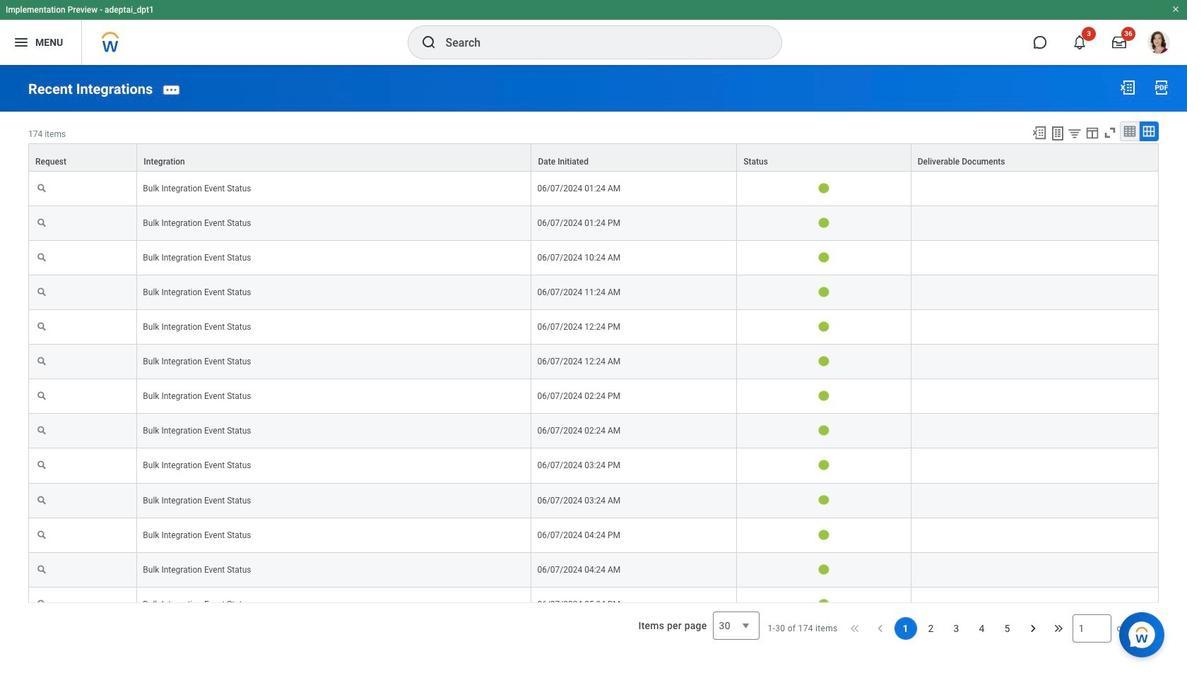 Task type: locate. For each thing, give the bounding box(es) containing it.
completed or processing image
[[819, 218, 830, 228], [819, 252, 830, 263], [819, 287, 830, 298], [819, 322, 830, 332], [819, 356, 830, 367], [819, 426, 830, 436], [819, 461, 830, 471], [819, 495, 830, 506], [819, 530, 830, 540], [819, 565, 830, 575], [819, 599, 830, 610]]

5 completed or processing image from the top
[[819, 356, 830, 367]]

cell for 1st bulk integration event status element
[[912, 172, 1159, 206]]

1 completed or processing image from the top
[[819, 183, 830, 194]]

5 bulk integration event status element from the top
[[143, 320, 251, 332]]

items per page element
[[637, 604, 760, 649]]

0 vertical spatial completed or processing image
[[819, 183, 830, 194]]

10 cell from the top
[[912, 484, 1159, 519]]

7 cell from the top
[[912, 380, 1159, 415]]

6 cell from the top
[[912, 345, 1159, 380]]

status
[[768, 623, 838, 635]]

completed or processing image for 7th bulk integration event status element from the bottom of the page
[[819, 391, 830, 402]]

2 completed or processing image from the top
[[819, 391, 830, 402]]

close environment banner image
[[1172, 5, 1181, 13]]

export to excel image left export to worksheets icon
[[1032, 125, 1048, 140]]

cell for 2nd bulk integration event status element from the top
[[912, 206, 1159, 241]]

7 bulk integration event status element from the top
[[143, 389, 251, 402]]

expand table image
[[1142, 124, 1157, 138]]

cell for 3rd bulk integration event status element from the bottom of the page
[[912, 519, 1159, 553]]

10 completed or processing image from the top
[[819, 565, 830, 575]]

11 row from the top
[[28, 484, 1159, 519]]

2 cell from the top
[[912, 206, 1159, 241]]

2 row from the top
[[28, 172, 1159, 206]]

8 cell from the top
[[912, 415, 1159, 449]]

4 cell from the top
[[912, 276, 1159, 310]]

7 completed or processing image from the top
[[819, 461, 830, 471]]

0 vertical spatial export to excel image
[[1120, 79, 1137, 96]]

5 row from the top
[[28, 276, 1159, 310]]

export to excel image for export to worksheets icon
[[1032, 125, 1048, 140]]

search image
[[420, 34, 437, 51]]

1 horizontal spatial export to excel image
[[1120, 79, 1137, 96]]

7 row from the top
[[28, 345, 1159, 380]]

2 completed or processing image from the top
[[819, 252, 830, 263]]

10 row from the top
[[28, 449, 1159, 484]]

table image
[[1123, 124, 1137, 138]]

export to excel image for 'view printable version (pdf)' image
[[1120, 79, 1137, 96]]

completed or processing image for cell related to tenth bulk integration event status element from the bottom of the page
[[819, 287, 830, 298]]

8 row from the top
[[28, 380, 1159, 415]]

5 cell from the top
[[912, 310, 1159, 345]]

chevron right small image
[[1026, 622, 1040, 636]]

row
[[28, 143, 1159, 172], [28, 172, 1159, 206], [28, 206, 1159, 241], [28, 241, 1159, 276], [28, 276, 1159, 310], [28, 310, 1159, 345], [28, 345, 1159, 380], [28, 380, 1159, 415], [28, 415, 1159, 449], [28, 449, 1159, 484], [28, 484, 1159, 519], [28, 519, 1159, 553], [28, 553, 1159, 588], [28, 588, 1159, 623]]

11 cell from the top
[[912, 519, 1159, 553]]

1 vertical spatial completed or processing image
[[819, 391, 830, 402]]

completed or processing image
[[819, 183, 830, 194], [819, 391, 830, 402]]

fullscreen image
[[1103, 125, 1118, 140]]

cell
[[912, 172, 1159, 206], [912, 206, 1159, 241], [912, 241, 1159, 276], [912, 276, 1159, 310], [912, 310, 1159, 345], [912, 345, 1159, 380], [912, 380, 1159, 415], [912, 415, 1159, 449], [912, 449, 1159, 484], [912, 484, 1159, 519], [912, 519, 1159, 553], [912, 553, 1159, 588]]

13 row from the top
[[28, 553, 1159, 588]]

main content
[[0, 65, 1188, 681]]

1 cell from the top
[[912, 172, 1159, 206]]

6 completed or processing image from the top
[[819, 426, 830, 436]]

banner
[[0, 0, 1188, 65]]

3 completed or processing image from the top
[[819, 287, 830, 298]]

1 row from the top
[[28, 143, 1159, 172]]

11 bulk integration event status element from the top
[[143, 528, 251, 541]]

cell for 12th bulk integration event status element from the top
[[912, 553, 1159, 588]]

cell for sixth bulk integration event status element
[[912, 345, 1159, 380]]

9 cell from the top
[[912, 449, 1159, 484]]

export to excel image
[[1120, 79, 1137, 96], [1032, 125, 1048, 140]]

status inside pagination element
[[768, 623, 838, 635]]

4 row from the top
[[28, 241, 1159, 276]]

6 bulk integration event status element from the top
[[143, 354, 251, 367]]

8 completed or processing image from the top
[[819, 495, 830, 506]]

12 cell from the top
[[912, 553, 1159, 588]]

list
[[895, 618, 1019, 640]]

completed or processing image for 1st bulk integration event status element
[[819, 183, 830, 194]]

3 cell from the top
[[912, 241, 1159, 276]]

0 horizontal spatial export to excel image
[[1032, 125, 1048, 140]]

pagination element
[[768, 604, 1159, 654]]

toolbar
[[1026, 121, 1159, 143]]

completed or processing image for cell for 3rd bulk integration event status element from the bottom of the page
[[819, 530, 830, 540]]

completed or processing image for cell corresponding to fifth bulk integration event status element from the bottom of the page
[[819, 461, 830, 471]]

profile logan mcneil image
[[1148, 31, 1171, 57]]

cell for tenth bulk integration event status element
[[912, 484, 1159, 519]]

bulk integration event status element
[[143, 181, 251, 194], [143, 216, 251, 228], [143, 250, 251, 263], [143, 285, 251, 298], [143, 320, 251, 332], [143, 354, 251, 367], [143, 389, 251, 402], [143, 424, 251, 436], [143, 458, 251, 471], [143, 493, 251, 506], [143, 528, 251, 541], [143, 562, 251, 575], [143, 597, 251, 610]]

4 completed or processing image from the top
[[819, 322, 830, 332]]

1 completed or processing image from the top
[[819, 218, 830, 228]]

9 completed or processing image from the top
[[819, 530, 830, 540]]

completed or processing image for cell associated with third bulk integration event status element from the top of the page
[[819, 252, 830, 263]]

justify image
[[13, 34, 30, 51]]

1 vertical spatial export to excel image
[[1032, 125, 1048, 140]]

export to excel image left 'view printable version (pdf)' image
[[1120, 79, 1137, 96]]



Task type: vqa. For each thing, say whether or not it's contained in the screenshot.
book open image
no



Task type: describe. For each thing, give the bounding box(es) containing it.
14 row from the top
[[28, 588, 1159, 623]]

9 bulk integration event status element from the top
[[143, 458, 251, 471]]

9 row from the top
[[28, 415, 1159, 449]]

1 bulk integration event status element from the top
[[143, 181, 251, 194]]

12 bulk integration event status element from the top
[[143, 562, 251, 575]]

chevron 2x right small image
[[1052, 622, 1066, 636]]

cell for tenth bulk integration event status element from the bottom of the page
[[912, 276, 1159, 310]]

select to filter grid data image
[[1067, 126, 1083, 140]]

export to worksheets image
[[1050, 125, 1067, 142]]

completed or processing image for sixth bulk integration event status element from the bottom of the page cell
[[819, 426, 830, 436]]

cell for fifth bulk integration event status element from the bottom of the page
[[912, 449, 1159, 484]]

8 bulk integration event status element from the top
[[143, 424, 251, 436]]

cell for 5th bulk integration event status element
[[912, 310, 1159, 345]]

2 bulk integration event status element from the top
[[143, 216, 251, 228]]

Go to page number text field
[[1073, 615, 1112, 643]]

notifications large image
[[1073, 35, 1087, 49]]

cell for sixth bulk integration event status element from the bottom of the page
[[912, 415, 1159, 449]]

view printable version (pdf) image
[[1154, 79, 1171, 96]]

12 row from the top
[[28, 519, 1159, 553]]

completed or processing image for cell for tenth bulk integration event status element
[[819, 495, 830, 506]]

cell for third bulk integration event status element from the top of the page
[[912, 241, 1159, 276]]

Search Workday  search field
[[446, 27, 753, 58]]

6 row from the top
[[28, 310, 1159, 345]]

3 bulk integration event status element from the top
[[143, 250, 251, 263]]

11 completed or processing image from the top
[[819, 599, 830, 610]]

completed or processing image for cell related to 12th bulk integration event status element from the top
[[819, 565, 830, 575]]

13 bulk integration event status element from the top
[[143, 597, 251, 610]]

completed or processing image for cell associated with 5th bulk integration event status element
[[819, 322, 830, 332]]

10 bulk integration event status element from the top
[[143, 493, 251, 506]]

4 bulk integration event status element from the top
[[143, 285, 251, 298]]

click to view/edit grid preferences image
[[1085, 125, 1101, 140]]

cell for 7th bulk integration event status element from the bottom of the page
[[912, 380, 1159, 415]]

Choose an option text field
[[713, 612, 760, 640]]

3 row from the top
[[28, 206, 1159, 241]]

chevron left small image
[[873, 622, 888, 636]]

chevron 2x left small image
[[848, 622, 862, 636]]

list inside pagination element
[[895, 618, 1019, 640]]

completed or processing image for sixth bulk integration event status element's cell
[[819, 356, 830, 367]]

completed or processing image for cell related to 2nd bulk integration event status element from the top
[[819, 218, 830, 228]]

inbox large image
[[1113, 35, 1127, 49]]



